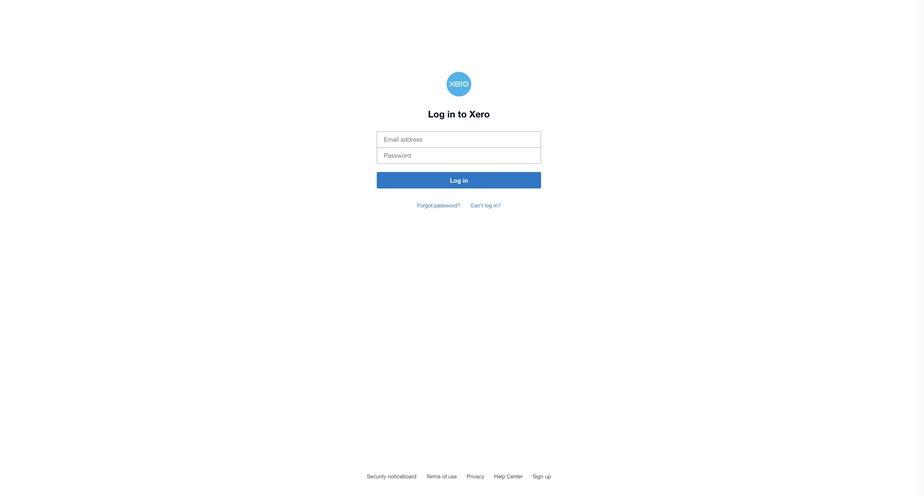 Task type: locate. For each thing, give the bounding box(es) containing it.
help
[[495, 474, 506, 480]]

use
[[449, 474, 457, 480]]

in
[[448, 108, 456, 120], [463, 177, 468, 184]]

log for log in to xero
[[428, 108, 445, 120]]

in for log in to xero
[[448, 108, 456, 120]]

0 horizontal spatial log
[[428, 108, 445, 120]]

privacy
[[467, 474, 485, 480]]

sign up link
[[531, 472, 554, 482]]

in down password password field
[[463, 177, 468, 184]]

forgot
[[418, 203, 433, 209]]

help center link
[[493, 472, 525, 482]]

1 vertical spatial log
[[450, 177, 461, 184]]

0 horizontal spatial in
[[448, 108, 456, 120]]

sign
[[533, 474, 544, 480]]

log
[[428, 108, 445, 120], [450, 177, 461, 184]]

in inside button
[[463, 177, 468, 184]]

log inside button
[[450, 177, 461, 184]]

log down password password field
[[450, 177, 461, 184]]

1 horizontal spatial log
[[450, 177, 461, 184]]

1 horizontal spatial in
[[463, 177, 468, 184]]

Password password field
[[377, 148, 542, 164]]

password?
[[435, 203, 461, 209]]

log for log in
[[450, 177, 461, 184]]

xero
[[470, 108, 490, 120]]

can't log in?
[[471, 203, 501, 209]]

0 vertical spatial log
[[428, 108, 445, 120]]

0 vertical spatial in
[[448, 108, 456, 120]]

1 vertical spatial in
[[463, 177, 468, 184]]

terms
[[427, 474, 441, 480]]

in left to
[[448, 108, 456, 120]]

to
[[458, 108, 467, 120]]

in for log in
[[463, 177, 468, 184]]

terms of use link
[[425, 472, 459, 482]]

security noticeboard link
[[365, 472, 419, 482]]

log left to
[[428, 108, 445, 120]]

security noticeboard
[[367, 474, 417, 480]]



Task type: describe. For each thing, give the bounding box(es) containing it.
log in button
[[377, 172, 542, 189]]

forgot password? link
[[415, 201, 463, 211]]

up
[[545, 474, 552, 480]]

can't
[[471, 203, 484, 209]]

security
[[367, 474, 387, 480]]

in?
[[494, 203, 501, 209]]

help center
[[495, 474, 523, 480]]

terms of use
[[427, 474, 457, 480]]

log
[[485, 203, 493, 209]]

log in
[[450, 177, 468, 184]]

of
[[443, 474, 447, 480]]

privacy link
[[465, 472, 487, 482]]

forgot password?
[[418, 203, 461, 209]]

noticeboard
[[388, 474, 417, 480]]

can't log in? link
[[469, 201, 503, 211]]

center
[[507, 474, 523, 480]]

log in to xero
[[428, 108, 490, 120]]

Email address email field
[[377, 132, 542, 148]]

sign up
[[533, 474, 552, 480]]



